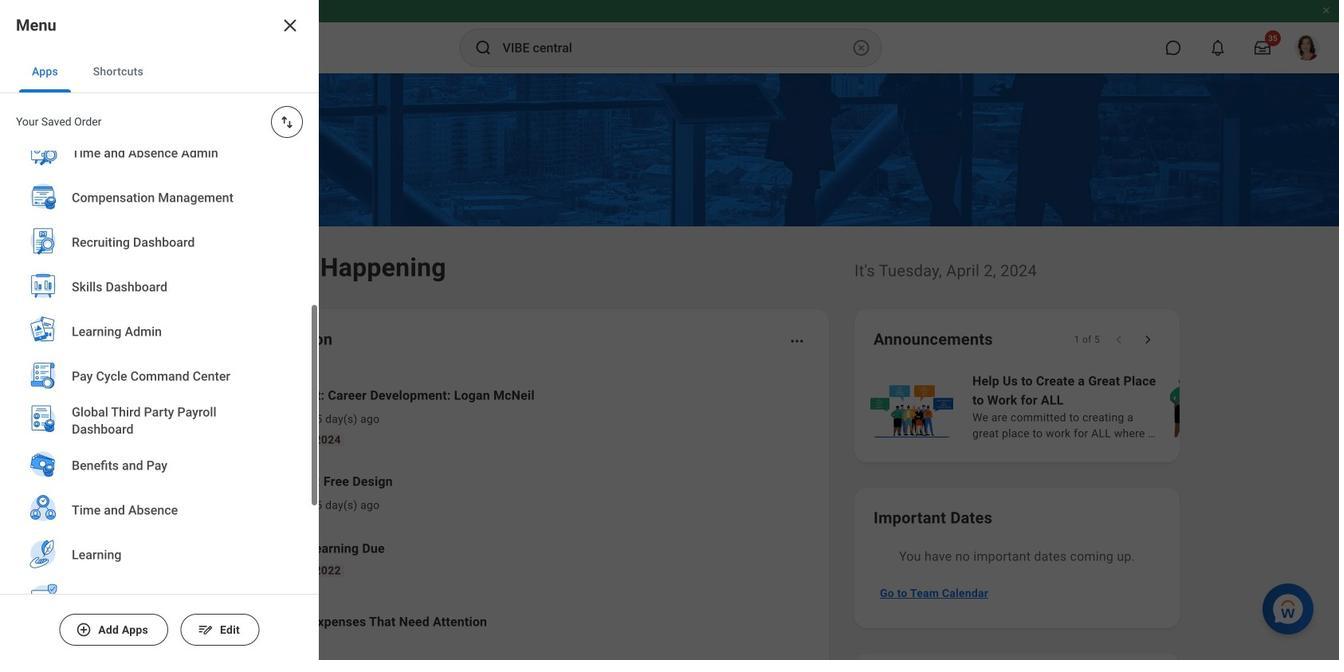 Task type: vqa. For each thing, say whether or not it's contained in the screenshot.
INBOX LARGE image
yes



Task type: locate. For each thing, give the bounding box(es) containing it.
status
[[1075, 333, 1101, 346]]

plus circle image
[[76, 622, 92, 638]]

list
[[868, 370, 1340, 443], [179, 373, 810, 654]]

search image
[[474, 38, 493, 57]]

main content
[[0, 73, 1340, 660]]

sort image
[[279, 114, 295, 130]]

inbox image
[[202, 404, 226, 428]]

global navigation dialog
[[0, 0, 319, 660]]

dashboard expenses image
[[202, 610, 226, 634]]

chevron right small image
[[1141, 332, 1157, 348]]

0 horizontal spatial list
[[179, 373, 810, 654]]

banner
[[0, 0, 1340, 73]]

text edit image
[[198, 622, 214, 638]]

inbox large image
[[1255, 40, 1271, 56]]

x circle image
[[852, 38, 871, 57]]

tab list
[[0, 51, 319, 93]]

profile logan mcneil element
[[1286, 30, 1330, 65]]



Task type: describe. For each thing, give the bounding box(es) containing it.
1 horizontal spatial list
[[868, 370, 1340, 443]]

notifications large image
[[1211, 40, 1227, 56]]

x image
[[281, 16, 300, 35]]

close environment banner image
[[1322, 6, 1332, 15]]

chevron left small image
[[1112, 332, 1128, 348]]



